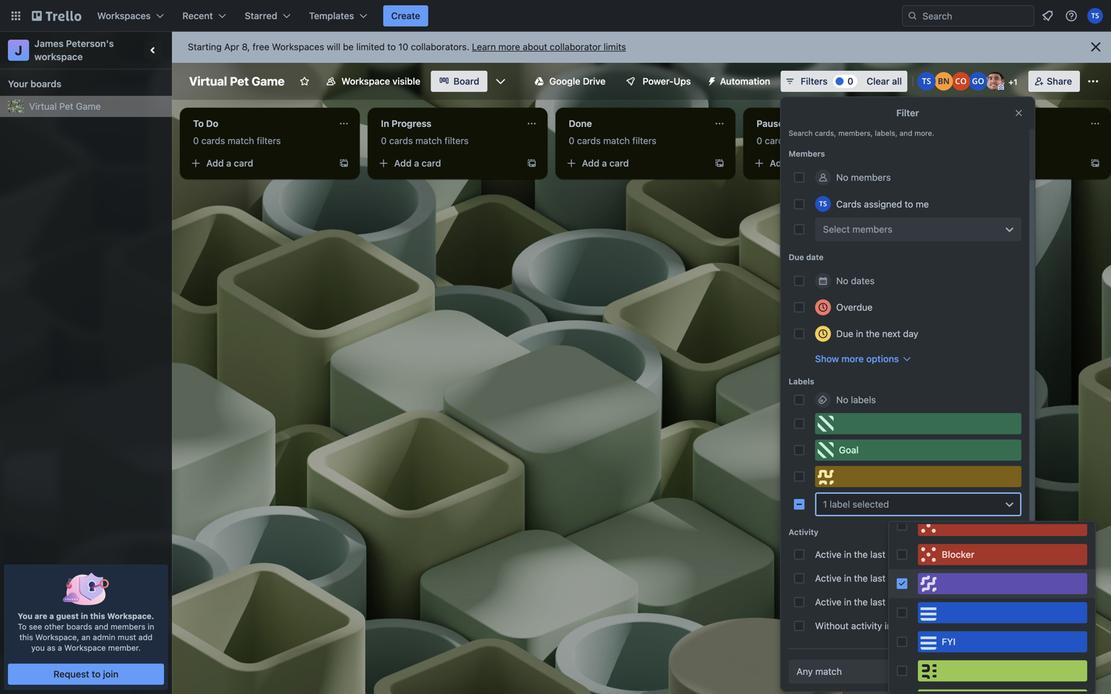 Task type: describe. For each thing, give the bounding box(es) containing it.
overdue
[[837, 302, 873, 313]]

4 add a card from the left
[[770, 158, 817, 169]]

starting apr 8, free workspaces will be limited to 10 collaborators. learn more about collaborator limits
[[188, 41, 627, 52]]

collaborators.
[[411, 41, 470, 52]]

members for no members
[[852, 172, 892, 183]]

Board name text field
[[183, 71, 291, 92]]

color: green, title: none element
[[816, 414, 1022, 435]]

show menu image
[[1087, 75, 1101, 88]]

starred button
[[237, 5, 299, 26]]

add a card for done
[[582, 158, 629, 169]]

as
[[47, 644, 56, 653]]

search
[[789, 129, 813, 138]]

add for to do
[[206, 158, 224, 169]]

color: purple, title: none image
[[919, 574, 1088, 595]]

virtual pet game inside text box
[[189, 74, 285, 88]]

workspace inside you are a guest in this workspace. to see other boards and members in this workspace, an admin must add you as a workspace member.
[[64, 644, 106, 653]]

the for two
[[855, 573, 868, 584]]

activity
[[852, 621, 883, 632]]

0 right more.
[[945, 135, 951, 146]]

learn
[[472, 41, 496, 52]]

add a card button for in progress
[[373, 153, 519, 174]]

no labels
[[837, 395, 877, 406]]

8,
[[242, 41, 250, 52]]

primary element
[[0, 0, 1112, 32]]

show
[[816, 354, 840, 365]]

match down this member is an admin of this board. icon
[[980, 135, 1006, 146]]

add a card button for to do
[[185, 153, 331, 174]]

your boards with 1 items element
[[8, 76, 158, 92]]

4 add a card button from the left
[[749, 153, 895, 174]]

in right guest at the left bottom of page
[[81, 612, 88, 621]]

due in the next day
[[837, 329, 919, 340]]

0 cards match filters for to do
[[193, 135, 281, 146]]

without
[[816, 621, 849, 632]]

1 vertical spatial virtual pet game
[[29, 101, 101, 112]]

cards
[[837, 199, 862, 210]]

select
[[824, 224, 851, 235]]

10
[[399, 41, 409, 52]]

power-ups button
[[617, 71, 699, 92]]

5 0 cards match filters from the left
[[945, 135, 1033, 146]]

active in the last week
[[816, 550, 911, 561]]

templates
[[309, 10, 354, 21]]

filters
[[801, 76, 828, 87]]

assigned
[[865, 199, 903, 210]]

weeks for active in the last four weeks
[[908, 597, 935, 608]]

in up active in the last two weeks
[[845, 550, 852, 561]]

workspace
[[34, 51, 83, 62]]

two
[[889, 573, 904, 584]]

add
[[139, 633, 153, 643]]

filter
[[897, 108, 920, 118]]

dates
[[852, 276, 875, 287]]

the right activity
[[895, 621, 909, 632]]

request
[[53, 669, 89, 680]]

5 filters from the left
[[1009, 135, 1033, 146]]

game inside text box
[[252, 74, 285, 88]]

1 vertical spatial workspaces
[[272, 41, 324, 52]]

0 horizontal spatial tara schultz (taraschultz7) image
[[816, 196, 832, 212]]

4 card from the left
[[798, 158, 817, 169]]

all
[[893, 76, 903, 87]]

in right activity
[[885, 621, 893, 632]]

Search field
[[919, 6, 1034, 26]]

1 vertical spatial this
[[19, 633, 33, 643]]

0 vertical spatial 1
[[1014, 77, 1018, 87]]

1 create from template… image from the left
[[715, 158, 725, 169]]

cards for paused
[[765, 135, 789, 146]]

0 vertical spatial more
[[499, 41, 521, 52]]

0 for to do
[[193, 135, 199, 146]]

no for no labels
[[837, 395, 849, 406]]

labels,
[[876, 129, 898, 138]]

must
[[118, 633, 136, 643]]

color: red, title: none image
[[919, 516, 1088, 537]]

google drive button
[[527, 71, 614, 92]]

0 horizontal spatial four
[[889, 597, 906, 608]]

in progress
[[381, 118, 432, 129]]

filters for done
[[633, 135, 657, 146]]

free
[[253, 41, 270, 52]]

match for to do
[[228, 135, 254, 146]]

ups
[[674, 76, 691, 87]]

you
[[31, 644, 45, 653]]

a down search
[[790, 158, 795, 169]]

0 cards match filters for done
[[569, 135, 657, 146]]

due date
[[789, 253, 824, 262]]

last for two
[[871, 573, 886, 584]]

members for select members
[[853, 224, 893, 235]]

starred
[[245, 10, 277, 21]]

christina overa (christinaovera) image
[[952, 72, 971, 91]]

active for active in the last week
[[816, 550, 842, 561]]

create from template… image for to do
[[339, 158, 349, 169]]

match right any
[[816, 667, 842, 678]]

0 cards match filters for paused
[[757, 135, 845, 146]]

automation button
[[702, 71, 779, 92]]

templates button
[[301, 5, 376, 26]]

see
[[29, 623, 42, 632]]

google
[[550, 76, 581, 87]]

cards,
[[815, 129, 837, 138]]

close popover image
[[1014, 108, 1025, 118]]

filters for in progress
[[445, 135, 469, 146]]

active in the last four weeks
[[816, 597, 935, 608]]

more inside 'button'
[[842, 354, 864, 365]]

more.
[[915, 129, 935, 138]]

in up show more options
[[857, 329, 864, 340]]

google drive icon image
[[535, 77, 544, 86]]

to do
[[193, 118, 219, 129]]

select members
[[824, 224, 893, 235]]

In Progress text field
[[373, 113, 522, 134]]

members,
[[839, 129, 873, 138]]

tara schultz (taraschultz7) image
[[918, 72, 936, 91]]

workspace inside workspace visible button
[[342, 76, 390, 87]]

0 for paused
[[757, 135, 763, 146]]

card for done
[[610, 158, 629, 169]]

any
[[797, 667, 813, 678]]

workspaces button
[[89, 5, 172, 26]]

workspace.
[[107, 612, 154, 621]]

your
[[8, 78, 28, 89]]

filters for to do
[[257, 135, 281, 146]]

cards assigned to me
[[837, 199, 930, 210]]

0 vertical spatial to
[[388, 41, 396, 52]]

done
[[569, 118, 592, 129]]

workspaces inside dropdown button
[[97, 10, 151, 21]]

are
[[35, 612, 47, 621]]

last for week
[[871, 550, 886, 561]]

ben nelson (bennelson96) image
[[935, 72, 954, 91]]

open information menu image
[[1066, 9, 1079, 23]]

board link
[[431, 71, 488, 92]]

match for paused
[[792, 135, 818, 146]]

limits
[[604, 41, 627, 52]]

due for due in the next day
[[837, 329, 854, 340]]

selected
[[853, 499, 890, 510]]

your boards
[[8, 78, 61, 89]]

color: blue, title: none image
[[919, 603, 1088, 624]]

show more options
[[816, 354, 900, 365]]

pet inside text box
[[230, 74, 249, 88]]

no for no members
[[837, 172, 849, 183]]

google drive
[[550, 76, 606, 87]]

0 vertical spatial this
[[90, 612, 105, 621]]

color: red, title: "blocker" element
[[919, 545, 1088, 566]]

boards inside you are a guest in this workspace. to see other boards and members in this workspace, an admin must add you as a workspace member.
[[66, 623, 92, 632]]

0 for in progress
[[381, 135, 387, 146]]

the for week
[[855, 550, 868, 561]]

0 horizontal spatial 1
[[824, 499, 828, 510]]

workspace,
[[35, 633, 79, 643]]

you are a guest in this workspace. to see other boards and members in this workspace, an admin must add you as a workspace member.
[[18, 612, 154, 653]]

1 vertical spatial pet
[[59, 101, 73, 112]]

cards for in progress
[[389, 135, 413, 146]]

a right are
[[49, 612, 54, 621]]

no for no dates
[[837, 276, 849, 287]]

james
[[34, 38, 64, 49]]

apr
[[224, 41, 240, 52]]

in up without
[[845, 597, 852, 608]]

share button
[[1029, 71, 1081, 92]]



Task type: locate. For each thing, give the bounding box(es) containing it.
j
[[15, 42, 22, 58]]

1 horizontal spatial this
[[90, 612, 105, 621]]

a down to do text field
[[226, 158, 232, 169]]

this
[[90, 612, 105, 621], [19, 633, 33, 643]]

admin
[[93, 633, 115, 643]]

1 horizontal spatial pet
[[230, 74, 249, 88]]

cards down do
[[201, 135, 225, 146]]

0 horizontal spatial to
[[92, 669, 101, 680]]

1 vertical spatial members
[[853, 224, 893, 235]]

workspace navigation collapse icon image
[[144, 41, 163, 60]]

fyi
[[942, 637, 956, 648]]

0 vertical spatial workspace
[[342, 76, 390, 87]]

1 vertical spatial weeks
[[908, 597, 935, 608]]

create from template… image
[[339, 158, 349, 169], [527, 158, 537, 169]]

1 horizontal spatial create from template… image
[[1091, 158, 1101, 169]]

match for done
[[604, 135, 630, 146]]

4 add from the left
[[770, 158, 788, 169]]

1 add a card from the left
[[206, 158, 253, 169]]

0 cards match filters down done text field at the right top
[[569, 135, 657, 146]]

to inside to do text field
[[193, 118, 204, 129]]

this up admin
[[90, 612, 105, 621]]

james peterson (jamespeterson93) image
[[987, 72, 1005, 91]]

drive
[[583, 76, 606, 87]]

3 cards from the left
[[577, 135, 601, 146]]

0 cards match filters for in progress
[[381, 135, 469, 146]]

1 vertical spatial virtual
[[29, 101, 57, 112]]

0 vertical spatial to
[[193, 118, 204, 129]]

0 cards match filters down to do text field
[[193, 135, 281, 146]]

3 filters from the left
[[633, 135, 657, 146]]

0 for done
[[569, 135, 575, 146]]

next
[[883, 329, 901, 340]]

0 vertical spatial weeks
[[907, 573, 934, 584]]

0 horizontal spatial create from template… image
[[715, 158, 725, 169]]

clear all
[[867, 76, 903, 87]]

0 vertical spatial tara schultz (taraschultz7) image
[[1088, 8, 1104, 24]]

progress
[[392, 118, 432, 129]]

1 filters from the left
[[257, 135, 281, 146]]

2 create from template… image from the left
[[1091, 158, 1101, 169]]

0 horizontal spatial virtual
[[29, 101, 57, 112]]

add for done
[[582, 158, 600, 169]]

recent
[[183, 10, 213, 21]]

2 no from the top
[[837, 276, 849, 287]]

1 horizontal spatial workspace
[[342, 76, 390, 87]]

to inside you are a guest in this workspace. to see other boards and members in this workspace, an admin must add you as a workspace member.
[[18, 623, 27, 632]]

automation
[[721, 76, 771, 87]]

0 vertical spatial game
[[252, 74, 285, 88]]

1 left label
[[824, 499, 828, 510]]

1 vertical spatial to
[[905, 199, 914, 210]]

0 horizontal spatial to
[[18, 623, 27, 632]]

0 down the in
[[381, 135, 387, 146]]

gary orlando (garyorlando) image
[[969, 72, 988, 91]]

week
[[889, 550, 911, 561]]

recent button
[[175, 5, 234, 26]]

3 add a card from the left
[[582, 158, 629, 169]]

4 filters from the left
[[821, 135, 845, 146]]

the up active in the last two weeks
[[855, 550, 868, 561]]

add for in progress
[[394, 158, 412, 169]]

power-
[[643, 76, 674, 87]]

match up members
[[792, 135, 818, 146]]

Paused text field
[[749, 113, 897, 134]]

0
[[848, 76, 854, 87], [193, 135, 199, 146], [381, 135, 387, 146], [569, 135, 575, 146], [757, 135, 763, 146], [945, 135, 951, 146]]

0 vertical spatial pet
[[230, 74, 249, 88]]

weeks up the without activity in the last four weeks
[[908, 597, 935, 608]]

pet
[[230, 74, 249, 88], [59, 101, 73, 112]]

match down to do text field
[[228, 135, 254, 146]]

card for in progress
[[422, 158, 441, 169]]

1 horizontal spatial and
[[900, 129, 913, 138]]

active for active in the last four weeks
[[816, 597, 842, 608]]

boards
[[31, 78, 61, 89], [66, 623, 92, 632]]

tara schultz (taraschultz7) image left cards at the top of page
[[816, 196, 832, 212]]

activity
[[789, 528, 819, 537]]

filters down done text field at the right top
[[633, 135, 657, 146]]

sm image
[[702, 71, 721, 89]]

color: yellow, title: none element
[[816, 467, 1022, 488]]

workspaces up star or unstar board icon
[[272, 41, 324, 52]]

cards right more.
[[953, 135, 977, 146]]

pet down 8,
[[230, 74, 249, 88]]

filters down to do text field
[[257, 135, 281, 146]]

0 vertical spatial virtual pet game
[[189, 74, 285, 88]]

add
[[206, 158, 224, 169], [394, 158, 412, 169], [582, 158, 600, 169], [770, 158, 788, 169]]

0 horizontal spatial create from template… image
[[339, 158, 349, 169]]

workspaces up peterson's
[[97, 10, 151, 21]]

board
[[454, 76, 480, 87]]

0 horizontal spatial game
[[76, 101, 101, 112]]

card for to do
[[234, 158, 253, 169]]

me
[[916, 199, 930, 210]]

match for in progress
[[416, 135, 442, 146]]

3 add a card button from the left
[[561, 153, 707, 174]]

to
[[388, 41, 396, 52], [905, 199, 914, 210], [92, 669, 101, 680]]

virtual pet game link
[[29, 100, 164, 113]]

2 create from template… image from the left
[[527, 158, 537, 169]]

0 left clear
[[848, 76, 854, 87]]

None text field
[[937, 113, 1085, 134]]

1 horizontal spatial virtual pet game
[[189, 74, 285, 88]]

2 vertical spatial to
[[92, 669, 101, 680]]

virtual pet game down 'apr'
[[189, 74, 285, 88]]

boards up an
[[66, 623, 92, 632]]

to inside button
[[92, 669, 101, 680]]

1 add a card button from the left
[[185, 153, 331, 174]]

1 add from the left
[[206, 158, 224, 169]]

0 vertical spatial no
[[837, 172, 849, 183]]

weeks
[[907, 573, 934, 584], [908, 597, 935, 608], [949, 621, 976, 632]]

card down done text field at the right top
[[610, 158, 629, 169]]

0 vertical spatial boards
[[31, 78, 61, 89]]

1 horizontal spatial due
[[837, 329, 854, 340]]

color: bold lime, title: none image
[[919, 661, 1088, 682]]

2 vertical spatial no
[[837, 395, 849, 406]]

0 notifications image
[[1040, 8, 1056, 24]]

1 vertical spatial active
[[816, 573, 842, 584]]

search image
[[908, 11, 919, 21]]

4 0 cards match filters from the left
[[757, 135, 845, 146]]

3 no from the top
[[837, 395, 849, 406]]

blocker
[[942, 550, 975, 561]]

the for day
[[867, 329, 880, 340]]

card down in progress "text box"
[[422, 158, 441, 169]]

create
[[391, 10, 421, 21]]

1 horizontal spatial virtual
[[189, 74, 227, 88]]

and up admin
[[95, 623, 108, 632]]

more right the show
[[842, 354, 864, 365]]

guest
[[56, 612, 79, 621]]

add down done
[[582, 158, 600, 169]]

visible
[[393, 76, 421, 87]]

add a card for in progress
[[394, 158, 441, 169]]

the for four
[[855, 597, 868, 608]]

to left 10
[[388, 41, 396, 52]]

2 cards from the left
[[389, 135, 413, 146]]

0 horizontal spatial more
[[499, 41, 521, 52]]

Done text field
[[561, 113, 709, 134]]

add a card
[[206, 158, 253, 169], [394, 158, 441, 169], [582, 158, 629, 169], [770, 158, 817, 169]]

color: blue, title: "fyi" element
[[919, 632, 1088, 653]]

0 vertical spatial and
[[900, 129, 913, 138]]

last left the week on the bottom right of the page
[[871, 550, 886, 561]]

0 horizontal spatial and
[[95, 623, 108, 632]]

four down 'two' at the bottom of page
[[889, 597, 906, 608]]

active in the last two weeks
[[816, 573, 934, 584]]

clear all button
[[862, 71, 908, 92]]

1 horizontal spatial more
[[842, 354, 864, 365]]

clear
[[867, 76, 890, 87]]

1 vertical spatial no
[[837, 276, 849, 287]]

a down progress
[[414, 158, 419, 169]]

virtual down starting
[[189, 74, 227, 88]]

add a card for to do
[[206, 158, 253, 169]]

filters down in progress "text box"
[[445, 135, 469, 146]]

1 vertical spatial workspace
[[64, 644, 106, 653]]

1 label selected
[[824, 499, 890, 510]]

2 add a card from the left
[[394, 158, 441, 169]]

1 vertical spatial 1
[[824, 499, 828, 510]]

day
[[904, 329, 919, 340]]

2 vertical spatial members
[[111, 623, 146, 632]]

options
[[867, 354, 900, 365]]

labels
[[852, 395, 877, 406]]

1 vertical spatial tara schultz (taraschultz7) image
[[816, 196, 832, 212]]

last left 'two' at the bottom of page
[[871, 573, 886, 584]]

last down active in the last four weeks
[[912, 621, 927, 632]]

2 add from the left
[[394, 158, 412, 169]]

due for due date
[[789, 253, 805, 262]]

0 vertical spatial due
[[789, 253, 805, 262]]

an
[[81, 633, 90, 643]]

about
[[523, 41, 548, 52]]

0 down to do
[[193, 135, 199, 146]]

match down done text field at the right top
[[604, 135, 630, 146]]

2 vertical spatial weeks
[[949, 621, 976, 632]]

add a card button down to do text field
[[185, 153, 331, 174]]

1
[[1014, 77, 1018, 87], [824, 499, 828, 510]]

due up show more options
[[837, 329, 854, 340]]

learn more about collaborator limits link
[[472, 41, 627, 52]]

no members
[[837, 172, 892, 183]]

active down activity
[[816, 550, 842, 561]]

cards down the 'in progress'
[[389, 135, 413, 146]]

create from template… image
[[715, 158, 725, 169], [1091, 158, 1101, 169]]

1 create from template… image from the left
[[339, 158, 349, 169]]

active for active in the last two weeks
[[816, 573, 842, 584]]

members up must
[[111, 623, 146, 632]]

this down see
[[19, 633, 33, 643]]

workspaces
[[97, 10, 151, 21], [272, 41, 324, 52]]

0 vertical spatial four
[[889, 597, 906, 608]]

0 horizontal spatial boards
[[31, 78, 61, 89]]

limited
[[356, 41, 385, 52]]

1 horizontal spatial workspaces
[[272, 41, 324, 52]]

tara schultz (taraschultz7) image
[[1088, 8, 1104, 24], [816, 196, 832, 212]]

back to home image
[[32, 5, 81, 26]]

in up the add
[[148, 623, 154, 632]]

add a card down do
[[206, 158, 253, 169]]

virtual pet game down your boards with 1 items element in the left of the page
[[29, 101, 101, 112]]

0 horizontal spatial workspaces
[[97, 10, 151, 21]]

members down cards assigned to me at right
[[853, 224, 893, 235]]

1 horizontal spatial to
[[193, 118, 204, 129]]

label
[[830, 499, 851, 510]]

0 cards match filters up members
[[757, 135, 845, 146]]

2 card from the left
[[422, 158, 441, 169]]

members
[[789, 149, 826, 159]]

virtual inside text box
[[189, 74, 227, 88]]

1 horizontal spatial tara schultz (taraschultz7) image
[[1088, 8, 1104, 24]]

date
[[807, 253, 824, 262]]

filters
[[257, 135, 281, 146], [445, 135, 469, 146], [633, 135, 657, 146], [821, 135, 845, 146], [1009, 135, 1033, 146]]

request to join
[[53, 669, 119, 680]]

1 horizontal spatial four
[[929, 621, 947, 632]]

2 filters from the left
[[445, 135, 469, 146]]

card down to do text field
[[234, 158, 253, 169]]

1 vertical spatial more
[[842, 354, 864, 365]]

add a card down progress
[[394, 158, 441, 169]]

1 0 cards match filters from the left
[[193, 135, 281, 146]]

due left date
[[789, 253, 805, 262]]

star or unstar board image
[[299, 76, 310, 87]]

1 vertical spatial due
[[837, 329, 854, 340]]

cards for done
[[577, 135, 601, 146]]

0 cards match filters
[[193, 135, 281, 146], [381, 135, 469, 146], [569, 135, 657, 146], [757, 135, 845, 146], [945, 135, 1033, 146]]

a down done text field at the right top
[[602, 158, 607, 169]]

weeks up fyi
[[949, 621, 976, 632]]

to left do
[[193, 118, 204, 129]]

customize views image
[[494, 75, 507, 88]]

add down do
[[206, 158, 224, 169]]

you
[[18, 612, 33, 621]]

0 vertical spatial members
[[852, 172, 892, 183]]

1 active from the top
[[816, 550, 842, 561]]

1 horizontal spatial boards
[[66, 623, 92, 632]]

match
[[228, 135, 254, 146], [416, 135, 442, 146], [604, 135, 630, 146], [792, 135, 818, 146], [980, 135, 1006, 146], [816, 667, 842, 678]]

0 vertical spatial virtual
[[189, 74, 227, 88]]

to down 'you'
[[18, 623, 27, 632]]

member.
[[108, 644, 141, 653]]

active up without
[[816, 597, 842, 608]]

search cards, members, labels, and more.
[[789, 129, 935, 138]]

3 card from the left
[[610, 158, 629, 169]]

active down the active in the last week
[[816, 573, 842, 584]]

0 cards match filters down progress
[[381, 135, 469, 146]]

create button
[[383, 5, 429, 26]]

1 vertical spatial game
[[76, 101, 101, 112]]

four up fyi
[[929, 621, 947, 632]]

1 vertical spatial to
[[18, 623, 27, 632]]

weeks right 'two' at the bottom of page
[[907, 573, 934, 584]]

more right learn
[[499, 41, 521, 52]]

To Do text field
[[185, 113, 334, 134]]

3 add from the left
[[582, 158, 600, 169]]

cards for to do
[[201, 135, 225, 146]]

a
[[226, 158, 232, 169], [414, 158, 419, 169], [602, 158, 607, 169], [790, 158, 795, 169], [49, 612, 54, 621], [58, 644, 62, 653]]

1 card from the left
[[234, 158, 253, 169]]

workspace
[[342, 76, 390, 87], [64, 644, 106, 653]]

and inside you are a guest in this workspace. to see other boards and members in this workspace, an admin must add you as a workspace member.
[[95, 623, 108, 632]]

4 cards from the left
[[765, 135, 789, 146]]

game down free
[[252, 74, 285, 88]]

add a card button for done
[[561, 153, 707, 174]]

no left dates
[[837, 276, 849, 287]]

2 horizontal spatial to
[[905, 199, 914, 210]]

active
[[816, 550, 842, 561], [816, 573, 842, 584], [816, 597, 842, 608]]

add down the 'in progress'
[[394, 158, 412, 169]]

workspace down limited
[[342, 76, 390, 87]]

join
[[103, 669, 119, 680]]

color: green, title: "goal" element
[[816, 440, 1022, 461]]

2 active from the top
[[816, 573, 842, 584]]

match down progress
[[416, 135, 442, 146]]

in down the active in the last week
[[845, 573, 852, 584]]

add a card down done
[[582, 158, 629, 169]]

will
[[327, 41, 341, 52]]

goal
[[840, 445, 859, 456]]

share
[[1048, 76, 1073, 87]]

0 horizontal spatial pet
[[59, 101, 73, 112]]

no up cards at the top of page
[[837, 172, 849, 183]]

virtual
[[189, 74, 227, 88], [29, 101, 57, 112]]

filters down paused "text field"
[[821, 135, 845, 146]]

request to join button
[[8, 664, 164, 686]]

add a card button down cards,
[[749, 153, 895, 174]]

last for four
[[871, 597, 886, 608]]

0 horizontal spatial due
[[789, 253, 805, 262]]

last down active in the last two weeks
[[871, 597, 886, 608]]

members
[[852, 172, 892, 183], [853, 224, 893, 235], [111, 623, 146, 632]]

other
[[44, 623, 64, 632]]

starting
[[188, 41, 222, 52]]

0 horizontal spatial this
[[19, 633, 33, 643]]

last
[[871, 550, 886, 561], [871, 573, 886, 584], [871, 597, 886, 608], [912, 621, 927, 632]]

members inside you are a guest in this workspace. to see other boards and members in this workspace, an admin must add you as a workspace member.
[[111, 623, 146, 632]]

filters for paused
[[821, 135, 845, 146]]

filters down close popover icon
[[1009, 135, 1033, 146]]

virtual pet game
[[189, 74, 285, 88], [29, 101, 101, 112]]

add a card down search
[[770, 158, 817, 169]]

0 down paused
[[757, 135, 763, 146]]

the up activity
[[855, 597, 868, 608]]

no dates
[[837, 276, 875, 287]]

create from template… image for in progress
[[527, 158, 537, 169]]

1 vertical spatial boards
[[66, 623, 92, 632]]

this member is an admin of this board. image
[[999, 85, 1005, 91]]

weeks for active in the last two weeks
[[907, 573, 934, 584]]

james peterson's workspace
[[34, 38, 116, 62]]

1 vertical spatial and
[[95, 623, 108, 632]]

2 add a card button from the left
[[373, 153, 519, 174]]

workspace down an
[[64, 644, 106, 653]]

switch to… image
[[9, 9, 23, 23]]

3 0 cards match filters from the left
[[569, 135, 657, 146]]

the left next
[[867, 329, 880, 340]]

peterson's
[[66, 38, 114, 49]]

1 cards from the left
[[201, 135, 225, 146]]

3 active from the top
[[816, 597, 842, 608]]

boards right your
[[31, 78, 61, 89]]

1 horizontal spatial game
[[252, 74, 285, 88]]

add left members
[[770, 158, 788, 169]]

0 down done
[[569, 135, 575, 146]]

1 horizontal spatial create from template… image
[[527, 158, 537, 169]]

add a card button down in progress "text box"
[[373, 153, 519, 174]]

2 0 cards match filters from the left
[[381, 135, 469, 146]]

pet down your boards with 1 items element in the left of the page
[[59, 101, 73, 112]]

any match
[[797, 667, 842, 678]]

cards down paused
[[765, 135, 789, 146]]

and
[[900, 129, 913, 138], [95, 623, 108, 632]]

collaborator
[[550, 41, 602, 52]]

2 vertical spatial active
[[816, 597, 842, 608]]

1 horizontal spatial to
[[388, 41, 396, 52]]

0 vertical spatial active
[[816, 550, 842, 561]]

the down the active in the last week
[[855, 573, 868, 584]]

a right as
[[58, 644, 62, 653]]

members up cards assigned to me at right
[[852, 172, 892, 183]]

0 horizontal spatial virtual pet game
[[29, 101, 101, 112]]

1 vertical spatial four
[[929, 621, 947, 632]]

0 cards match filters down close popover icon
[[945, 135, 1033, 146]]

0 horizontal spatial workspace
[[64, 644, 106, 653]]

no
[[837, 172, 849, 183], [837, 276, 849, 287], [837, 395, 849, 406]]

0 vertical spatial workspaces
[[97, 10, 151, 21]]

1 no from the top
[[837, 172, 849, 183]]

1 horizontal spatial 1
[[1014, 77, 1018, 87]]

show more options button
[[816, 353, 913, 366]]

5 cards from the left
[[953, 135, 977, 146]]

workspace visible
[[342, 76, 421, 87]]

card down search
[[798, 158, 817, 169]]



Task type: vqa. For each thing, say whether or not it's contained in the screenshot.
ADD A CARD for Done
yes



